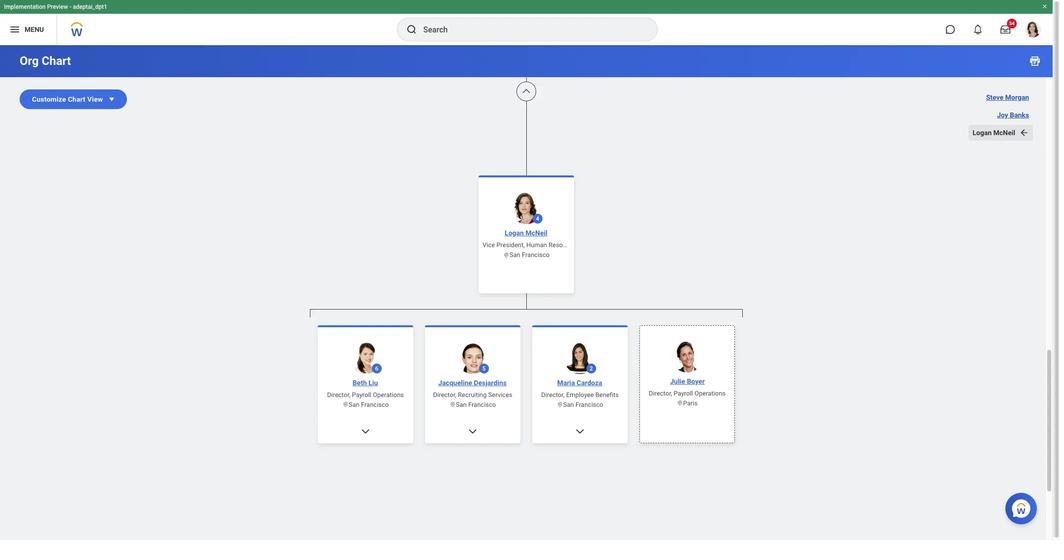 Task type: locate. For each thing, give the bounding box(es) containing it.
director, recruiting services
[[433, 391, 512, 399]]

1 horizontal spatial payroll
[[674, 390, 693, 397]]

-
[[69, 3, 71, 10]]

payroll up paris
[[674, 390, 693, 397]]

chart right org
[[42, 54, 71, 68]]

chevron down image
[[575, 427, 585, 437]]

1 vertical spatial mcneil
[[526, 229, 548, 237]]

logan mcneil link
[[501, 228, 551, 238]]

san francisco down employee
[[563, 401, 603, 409]]

steve morgan button
[[982, 90, 1033, 105]]

chart for customize
[[68, 95, 86, 103]]

chart inside button
[[68, 95, 86, 103]]

payroll
[[674, 390, 693, 397], [352, 391, 371, 399]]

operations
[[695, 390, 726, 397], [373, 391, 404, 399]]

logan mcneil
[[973, 129, 1015, 137], [505, 229, 548, 237]]

1 vertical spatial chart
[[68, 95, 86, 103]]

34
[[1009, 21, 1015, 26]]

banks
[[1010, 111, 1029, 119]]

san francisco down vice president, human resources
[[510, 251, 550, 259]]

jacqueline
[[438, 379, 472, 387]]

notifications large image
[[973, 25, 983, 34]]

location image
[[503, 252, 510, 258], [677, 400, 683, 407], [342, 402, 349, 408], [450, 402, 456, 408]]

location image down julie
[[677, 400, 683, 407]]

location image down 'jacqueline'
[[450, 402, 456, 408]]

1 horizontal spatial operations
[[695, 390, 726, 397]]

director, down beth liu link
[[327, 391, 350, 399]]

san francisco down beth liu link
[[349, 401, 389, 409]]

1 horizontal spatial logan mcneil
[[973, 129, 1015, 137]]

operations for boyer
[[695, 390, 726, 397]]

location image down beth liu link
[[342, 402, 349, 408]]

0 horizontal spatial logan mcneil
[[505, 229, 548, 237]]

chart
[[42, 54, 71, 68], [68, 95, 86, 103]]

location image
[[557, 402, 563, 408]]

operations down liu
[[373, 391, 404, 399]]

francisco down human
[[522, 251, 550, 259]]

desjardins
[[474, 379, 507, 387]]

chart left 'view'
[[68, 95, 86, 103]]

customize chart view
[[32, 95, 103, 103]]

director, up location image
[[541, 391, 565, 399]]

director,
[[649, 390, 672, 397], [327, 391, 350, 399], [433, 391, 456, 399], [541, 391, 565, 399]]

1 horizontal spatial director, payroll operations
[[649, 390, 726, 397]]

location image for jacqueline
[[450, 402, 456, 408]]

1 chevron down image from the left
[[361, 427, 370, 437]]

director, employee benefits
[[541, 391, 619, 399]]

chevron down image down director, recruiting services
[[468, 427, 478, 437]]

0 horizontal spatial mcneil
[[526, 229, 548, 237]]

0 vertical spatial logan mcneil
[[973, 129, 1015, 137]]

Search Workday  search field
[[423, 19, 637, 40]]

san down president,
[[510, 251, 520, 259]]

0 horizontal spatial operations
[[373, 391, 404, 399]]

francisco down liu
[[361, 401, 389, 409]]

francisco for liu
[[361, 401, 389, 409]]

chevron down image
[[361, 427, 370, 437], [468, 427, 478, 437]]

logan mcneil inside 'button'
[[973, 129, 1015, 137]]

julie boyer link
[[666, 377, 709, 386]]

location image for logan
[[503, 252, 510, 258]]

maria
[[557, 379, 575, 387]]

0 horizontal spatial logan
[[505, 229, 524, 237]]

location image for beth
[[342, 402, 349, 408]]

director, payroll operations down beth liu link
[[327, 391, 404, 399]]

director, payroll operations up paris
[[649, 390, 726, 397]]

logan down steve
[[973, 129, 992, 137]]

0 horizontal spatial director, payroll operations
[[327, 391, 404, 399]]

vice president, human resources
[[483, 241, 579, 249]]

2 chevron down image from the left
[[468, 427, 478, 437]]

view
[[87, 95, 103, 103]]

san down beth
[[349, 401, 360, 409]]

human
[[526, 241, 547, 249]]

0 horizontal spatial chevron down image
[[361, 427, 370, 437]]

chevron up image
[[522, 87, 531, 96]]

francisco for desjardins
[[468, 401, 496, 409]]

san francisco down director, recruiting services
[[456, 401, 496, 409]]

logan
[[973, 129, 992, 137], [505, 229, 524, 237]]

1 horizontal spatial mcneil
[[994, 129, 1015, 137]]

logan mcneil up vice president, human resources
[[505, 229, 548, 237]]

director, for beth liu
[[327, 391, 350, 399]]

joy banks
[[997, 111, 1029, 119]]

san down the director, employee benefits
[[563, 401, 574, 409]]

search image
[[406, 24, 417, 35]]

1 horizontal spatial logan
[[973, 129, 992, 137]]

francisco down employee
[[576, 401, 603, 409]]

payroll for beth
[[352, 391, 371, 399]]

logan mcneil down joy
[[973, 129, 1015, 137]]

1 vertical spatial logan
[[505, 229, 524, 237]]

joy
[[997, 111, 1008, 119]]

implementation preview -   adeptai_dpt1
[[4, 3, 107, 10]]

san for maria
[[563, 401, 574, 409]]

boyer
[[687, 378, 705, 385]]

francisco
[[522, 251, 550, 259], [361, 401, 389, 409], [468, 401, 496, 409], [576, 401, 603, 409]]

mcneil
[[994, 129, 1015, 137], [526, 229, 548, 237]]

payroll down beth
[[352, 391, 371, 399]]

francisco for mcneil
[[522, 251, 550, 259]]

operations down the boyer
[[695, 390, 726, 397]]

chevron down image down beth liu
[[361, 427, 370, 437]]

0 vertical spatial mcneil
[[994, 129, 1015, 137]]

director, down 'jacqueline'
[[433, 391, 456, 399]]

mcneil down joy
[[994, 129, 1015, 137]]

francisco down director, recruiting services
[[468, 401, 496, 409]]

mcneil up human
[[526, 229, 548, 237]]

0 vertical spatial chart
[[42, 54, 71, 68]]

close environment banner image
[[1042, 3, 1048, 9]]

director, down julie
[[649, 390, 672, 397]]

0 vertical spatial logan
[[973, 129, 992, 137]]

location image for julie
[[677, 400, 683, 407]]

steve morgan
[[986, 93, 1029, 101]]

org chart main content
[[0, 0, 1053, 541]]

san
[[510, 251, 520, 259], [349, 401, 360, 409], [456, 401, 467, 409], [563, 401, 574, 409]]

profile logan mcneil image
[[1025, 22, 1041, 39]]

org chart
[[20, 54, 71, 68]]

director, for jacqueline desjardins
[[433, 391, 456, 399]]

location image down president,
[[503, 252, 510, 258]]

director, payroll operations
[[649, 390, 726, 397], [327, 391, 404, 399]]

org
[[20, 54, 39, 68]]

0 horizontal spatial payroll
[[352, 391, 371, 399]]

mcneil inside the logan mcneil 'button'
[[994, 129, 1015, 137]]

jacqueline desjardins link
[[434, 378, 511, 388]]

mcneil inside logan mcneil link
[[526, 229, 548, 237]]

president,
[[497, 241, 525, 249]]

payroll for julie
[[674, 390, 693, 397]]

1 horizontal spatial chevron down image
[[468, 427, 478, 437]]

beth liu link
[[349, 378, 382, 388]]

logan up president,
[[505, 229, 524, 237]]

morgan
[[1005, 93, 1029, 101]]

san down "recruiting"
[[456, 401, 467, 409]]

2
[[590, 365, 593, 372]]

menu
[[25, 25, 44, 33]]

san francisco
[[510, 251, 550, 259], [349, 401, 389, 409], [456, 401, 496, 409], [563, 401, 603, 409]]

vice
[[483, 241, 495, 249]]



Task type: vqa. For each thing, say whether or not it's contained in the screenshot.
Mcneil
yes



Task type: describe. For each thing, give the bounding box(es) containing it.
san for logan
[[510, 251, 520, 259]]

caret down image
[[107, 94, 117, 104]]

maria cardoza link
[[553, 378, 606, 388]]

6
[[375, 365, 379, 372]]

resources
[[549, 241, 579, 249]]

julie boyer
[[670, 378, 705, 385]]

director, payroll operations for julie
[[649, 390, 726, 397]]

menu button
[[0, 14, 57, 45]]

4
[[536, 215, 539, 222]]

customize
[[32, 95, 66, 103]]

logan mcneil, logan mcneil, 4 direct reports element
[[310, 318, 743, 541]]

san for jacqueline
[[456, 401, 467, 409]]

francisco for cardoza
[[576, 401, 603, 409]]

jacqueline desjardins
[[438, 379, 507, 387]]

chevron down image for jacqueline
[[468, 427, 478, 437]]

san francisco for mcneil
[[510, 251, 550, 259]]

san francisco for cardoza
[[563, 401, 603, 409]]

34 button
[[995, 19, 1017, 40]]

inbox large image
[[1001, 25, 1011, 34]]

arrow left image
[[1019, 128, 1029, 138]]

chevron down image for beth
[[361, 427, 370, 437]]

paris
[[683, 400, 698, 407]]

print org chart image
[[1029, 55, 1041, 67]]

adeptai_dpt1
[[73, 3, 107, 10]]

customize chart view button
[[20, 90, 127, 109]]

beth liu
[[353, 379, 378, 387]]

steve
[[986, 93, 1004, 101]]

operations for liu
[[373, 391, 404, 399]]

julie
[[670, 378, 685, 385]]

san francisco for liu
[[349, 401, 389, 409]]

recruiting
[[458, 391, 487, 399]]

implementation
[[4, 3, 46, 10]]

cardoza
[[577, 379, 602, 387]]

1 vertical spatial logan mcneil
[[505, 229, 548, 237]]

logan inside 'button'
[[973, 129, 992, 137]]

director, for maria cardoza
[[541, 391, 565, 399]]

logan mcneil button
[[969, 125, 1033, 141]]

maria cardoza
[[557, 379, 602, 387]]

liu
[[369, 379, 378, 387]]

san for beth
[[349, 401, 360, 409]]

preview
[[47, 3, 68, 10]]

services
[[488, 391, 512, 399]]

director, payroll operations for beth
[[327, 391, 404, 399]]

benefits
[[596, 391, 619, 399]]

beth
[[353, 379, 367, 387]]

director, for julie boyer
[[649, 390, 672, 397]]

justify image
[[9, 24, 21, 35]]

5
[[482, 365, 486, 372]]

joy banks button
[[993, 107, 1033, 123]]

san francisco for desjardins
[[456, 401, 496, 409]]

chart for org
[[42, 54, 71, 68]]

menu banner
[[0, 0, 1053, 45]]

employee
[[566, 391, 594, 399]]



